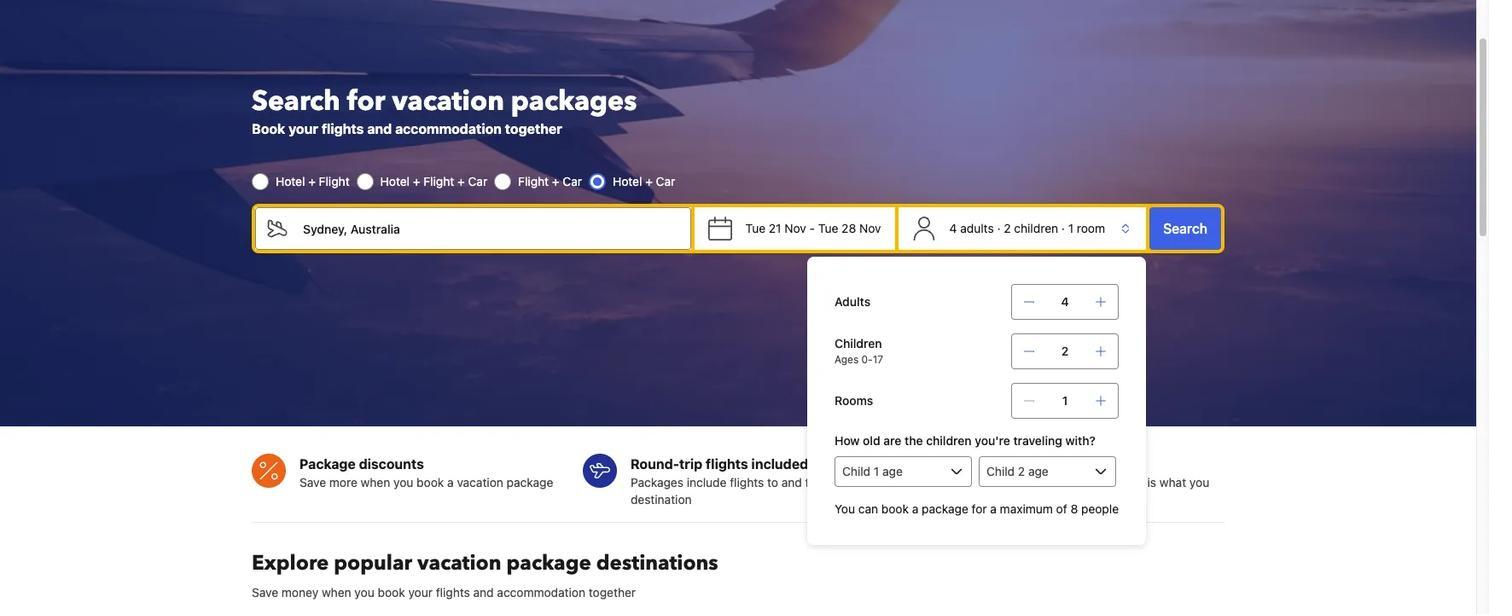 Task type: vqa. For each thing, say whether or not it's contained in the screenshot.
worldwide related to Airports worldwide
no



Task type: describe. For each thing, give the bounding box(es) containing it.
room
[[1077, 221, 1106, 236]]

2 tue from the left
[[819, 221, 839, 236]]

2 horizontal spatial a
[[991, 502, 997, 517]]

hotel + car
[[613, 174, 676, 189]]

trip
[[680, 457, 703, 472]]

0-
[[862, 353, 873, 366]]

children for 2
[[1015, 221, 1059, 236]]

3 flight from the left
[[518, 174, 549, 189]]

package inside 'package discounts save more when you book a vacation package'
[[507, 476, 554, 490]]

1 vertical spatial for
[[972, 502, 987, 517]]

1 horizontal spatial a
[[913, 502, 919, 517]]

flight for hotel + flight
[[319, 174, 350, 189]]

car for hotel + car
[[656, 174, 676, 189]]

people
[[1082, 502, 1119, 517]]

4 for 4
[[1062, 295, 1069, 309]]

money
[[282, 586, 319, 600]]

search for search
[[1164, 221, 1208, 237]]

the
[[905, 434, 923, 448]]

package inside explore popular vacation package destinations save money when you book your flights and accommodation together
[[507, 550, 592, 578]]

traveling
[[1014, 434, 1063, 448]]

children ages 0-17
[[835, 336, 884, 366]]

no hidden fees all taxes included – what you see is what you pay
[[962, 457, 1210, 507]]

hotel for hotel + flight + car
[[380, 174, 410, 189]]

+ for hotel + flight
[[308, 174, 316, 189]]

package
[[300, 457, 356, 472]]

rooms
[[835, 394, 874, 408]]

you left see
[[1102, 476, 1122, 490]]

more
[[329, 476, 358, 490]]

2 horizontal spatial book
[[882, 502, 909, 517]]

hotel for hotel + flight
[[276, 174, 305, 189]]

from
[[806, 476, 831, 490]]

included inside round-trip flights included packages include flights to and from your destination
[[752, 457, 809, 472]]

to
[[768, 476, 779, 490]]

28
[[842, 221, 857, 236]]

explore popular vacation package destinations save money when you book your flights and accommodation together
[[252, 550, 719, 600]]

fees
[[1033, 457, 1061, 472]]

children
[[835, 336, 882, 351]]

and inside search for vacation packages book your flights and accommodation together
[[367, 121, 392, 137]]

with?
[[1066, 434, 1096, 448]]

when inside 'package discounts save more when you book a vacation package'
[[361, 476, 390, 490]]

1 car from the left
[[468, 174, 488, 189]]

and inside round-trip flights included packages include flights to and from your destination
[[782, 476, 802, 490]]

1 nov from the left
[[785, 221, 807, 236]]

you can book a package for a maximum of 8 people
[[835, 502, 1119, 517]]

together inside search for vacation packages book your flights and accommodation together
[[505, 121, 563, 137]]

accommodation inside explore popular vacation package destinations save money when you book your flights and accommodation together
[[497, 586, 586, 600]]

vacation inside 'package discounts save more when you book a vacation package'
[[457, 476, 504, 490]]

you're
[[975, 434, 1011, 448]]

you
[[835, 502, 856, 517]]

you inside 'package discounts save more when you book a vacation package'
[[394, 476, 414, 490]]

round-trip flights included packages include flights to and from your destination
[[631, 457, 859, 507]]

a inside 'package discounts save more when you book a vacation package'
[[447, 476, 454, 490]]

no
[[962, 457, 981, 472]]

flight + car
[[518, 174, 582, 189]]

discounts
[[359, 457, 424, 472]]

4 for 4 adults · 2 children · 1 room
[[950, 221, 958, 236]]

ages
[[835, 353, 859, 366]]

round-
[[631, 457, 680, 472]]

adults
[[835, 295, 871, 309]]

include
[[687, 476, 727, 490]]

package discounts save more when you book a vacation package
[[300, 457, 554, 490]]



Task type: locate. For each thing, give the bounding box(es) containing it.
0 horizontal spatial your
[[289, 121, 318, 137]]

2 · from the left
[[1062, 221, 1065, 236]]

1 vertical spatial book
[[882, 502, 909, 517]]

1 flight from the left
[[319, 174, 350, 189]]

your for explore popular vacation package destinations
[[409, 586, 433, 600]]

children left room
[[1015, 221, 1059, 236]]

2 vertical spatial and
[[473, 586, 494, 600]]

1 · from the left
[[998, 221, 1001, 236]]

1 vertical spatial 2
[[1062, 344, 1069, 359]]

1 horizontal spatial for
[[972, 502, 987, 517]]

your inside explore popular vacation package destinations save money when you book your flights and accommodation together
[[409, 586, 433, 600]]

you down the popular
[[355, 586, 375, 600]]

hotel down book
[[276, 174, 305, 189]]

can
[[859, 502, 879, 517]]

search
[[252, 83, 341, 121], [1164, 221, 1208, 237]]

how
[[835, 434, 860, 448]]

accommodation
[[395, 121, 502, 137], [497, 586, 586, 600]]

you inside explore popular vacation package destinations save money when you book your flights and accommodation together
[[355, 586, 375, 600]]

what
[[1072, 476, 1099, 490], [1160, 476, 1187, 490]]

1 horizontal spatial search
[[1164, 221, 1208, 237]]

vacation inside search for vacation packages book your flights and accommodation together
[[392, 83, 504, 121]]

0 horizontal spatial book
[[378, 586, 405, 600]]

1 hotel from the left
[[276, 174, 305, 189]]

hotel right flight + car
[[613, 174, 642, 189]]

taxes
[[979, 476, 1009, 490]]

2 vertical spatial your
[[409, 586, 433, 600]]

book
[[417, 476, 444, 490], [882, 502, 909, 517], [378, 586, 405, 600]]

when
[[361, 476, 390, 490], [322, 586, 351, 600]]

4 down 4 adults · 2 children · 1 room
[[1062, 295, 1069, 309]]

2 vertical spatial book
[[378, 586, 405, 600]]

for inside search for vacation packages book your flights and accommodation together
[[347, 83, 385, 121]]

search button
[[1150, 208, 1222, 250]]

1 vertical spatial search
[[1164, 221, 1208, 237]]

3 + from the left
[[458, 174, 465, 189]]

0 horizontal spatial a
[[447, 476, 454, 490]]

· left room
[[1062, 221, 1065, 236]]

save inside 'package discounts save more when you book a vacation package'
[[300, 476, 326, 490]]

car
[[468, 174, 488, 189], [563, 174, 582, 189], [656, 174, 676, 189]]

nov right 28
[[860, 221, 882, 236]]

1 vertical spatial accommodation
[[497, 586, 586, 600]]

when inside explore popular vacation package destinations save money when you book your flights and accommodation together
[[322, 586, 351, 600]]

0 horizontal spatial what
[[1072, 476, 1099, 490]]

your inside search for vacation packages book your flights and accommodation together
[[289, 121, 318, 137]]

2
[[1004, 221, 1011, 236], [1062, 344, 1069, 359]]

car for flight + car
[[563, 174, 582, 189]]

1
[[1069, 221, 1074, 236], [1063, 394, 1068, 408]]

0 vertical spatial included
[[752, 457, 809, 472]]

flight for hotel + flight + car
[[424, 174, 454, 189]]

what right is
[[1160, 476, 1187, 490]]

0 vertical spatial vacation
[[392, 83, 504, 121]]

hidden
[[984, 457, 1029, 472]]

1 horizontal spatial book
[[417, 476, 444, 490]]

2 vertical spatial package
[[507, 550, 592, 578]]

flights inside explore popular vacation package destinations save money when you book your flights and accommodation together
[[436, 586, 470, 600]]

accommodation inside search for vacation packages book your flights and accommodation together
[[395, 121, 502, 137]]

is
[[1148, 476, 1157, 490]]

package
[[507, 476, 554, 490], [922, 502, 969, 517], [507, 550, 592, 578]]

0 horizontal spatial together
[[505, 121, 563, 137]]

4 adults · 2 children · 1 room
[[950, 221, 1106, 236]]

old
[[863, 434, 881, 448]]

1 + from the left
[[308, 174, 316, 189]]

hotel
[[276, 174, 305, 189], [380, 174, 410, 189], [613, 174, 642, 189]]

1 vertical spatial 1
[[1063, 394, 1068, 408]]

0 horizontal spatial and
[[367, 121, 392, 137]]

when right money in the bottom left of the page
[[322, 586, 351, 600]]

nov
[[785, 221, 807, 236], [860, 221, 882, 236]]

book
[[252, 121, 285, 137]]

2 car from the left
[[563, 174, 582, 189]]

2 + from the left
[[413, 174, 421, 189]]

+ for flight + car
[[552, 174, 560, 189]]

search for search for vacation packages book your flights and accommodation together
[[252, 83, 341, 121]]

save
[[300, 476, 326, 490], [252, 586, 278, 600]]

0 horizontal spatial search
[[252, 83, 341, 121]]

0 horizontal spatial children
[[927, 434, 972, 448]]

0 horizontal spatial for
[[347, 83, 385, 121]]

4 left adults
[[950, 221, 958, 236]]

save down package
[[300, 476, 326, 490]]

1 horizontal spatial flight
[[424, 174, 454, 189]]

hotel right hotel + flight
[[380, 174, 410, 189]]

1 horizontal spatial 4
[[1062, 295, 1069, 309]]

2 what from the left
[[1160, 476, 1187, 490]]

see
[[1125, 476, 1145, 490]]

Where to? field
[[289, 208, 691, 250]]

2 hotel from the left
[[380, 174, 410, 189]]

destination
[[631, 493, 692, 507]]

how old are the children you're traveling with?
[[835, 434, 1096, 448]]

1 horizontal spatial 2
[[1062, 344, 1069, 359]]

1 vertical spatial package
[[922, 502, 969, 517]]

1 horizontal spatial when
[[361, 476, 390, 490]]

flights
[[322, 121, 364, 137], [706, 457, 749, 472], [730, 476, 764, 490], [436, 586, 470, 600]]

all
[[962, 476, 976, 490]]

0 horizontal spatial 2
[[1004, 221, 1011, 236]]

0 vertical spatial book
[[417, 476, 444, 490]]

0 horizontal spatial nov
[[785, 221, 807, 236]]

for
[[347, 83, 385, 121], [972, 502, 987, 517]]

4 + from the left
[[552, 174, 560, 189]]

you right is
[[1190, 476, 1210, 490]]

1 vertical spatial 4
[[1062, 295, 1069, 309]]

1 vertical spatial your
[[835, 476, 859, 490]]

maximum
[[1000, 502, 1053, 517]]

0 vertical spatial when
[[361, 476, 390, 490]]

1 horizontal spatial car
[[563, 174, 582, 189]]

search inside button
[[1164, 221, 1208, 237]]

flight
[[319, 174, 350, 189], [424, 174, 454, 189], [518, 174, 549, 189]]

0 horizontal spatial save
[[252, 586, 278, 600]]

and
[[367, 121, 392, 137], [782, 476, 802, 490], [473, 586, 494, 600]]

0 vertical spatial children
[[1015, 221, 1059, 236]]

0 horizontal spatial 4
[[950, 221, 958, 236]]

your up "you"
[[835, 476, 859, 490]]

2 vertical spatial vacation
[[417, 550, 502, 578]]

together
[[505, 121, 563, 137], [589, 586, 636, 600]]

your down the popular
[[409, 586, 433, 600]]

search inside search for vacation packages book your flights and accommodation together
[[252, 83, 341, 121]]

0 vertical spatial 2
[[1004, 221, 1011, 236]]

hotel for hotel + car
[[613, 174, 642, 189]]

0 vertical spatial for
[[347, 83, 385, 121]]

1 vertical spatial save
[[252, 586, 278, 600]]

your
[[289, 121, 318, 137], [835, 476, 859, 490], [409, 586, 433, 600]]

what right –
[[1072, 476, 1099, 490]]

popular
[[334, 550, 412, 578]]

included
[[752, 457, 809, 472], [1012, 476, 1059, 490]]

1 up with? at right bottom
[[1063, 394, 1068, 408]]

0 horizontal spatial car
[[468, 174, 488, 189]]

are
[[884, 434, 902, 448]]

1 horizontal spatial nov
[[860, 221, 882, 236]]

book inside 'package discounts save more when you book a vacation package'
[[417, 476, 444, 490]]

book down the popular
[[378, 586, 405, 600]]

children
[[1015, 221, 1059, 236], [927, 434, 972, 448]]

your right book
[[289, 121, 318, 137]]

1 vertical spatial included
[[1012, 476, 1059, 490]]

2 flight from the left
[[424, 174, 454, 189]]

tue right -
[[819, 221, 839, 236]]

0 vertical spatial 4
[[950, 221, 958, 236]]

your for round-trip flights included
[[835, 476, 859, 490]]

included inside no hidden fees all taxes included – what you see is what you pay
[[1012, 476, 1059, 490]]

1 horizontal spatial what
[[1160, 476, 1187, 490]]

of
[[1057, 502, 1068, 517]]

packages
[[511, 83, 637, 121]]

0 vertical spatial save
[[300, 476, 326, 490]]

·
[[998, 221, 1001, 236], [1062, 221, 1065, 236]]

vacation
[[392, 83, 504, 121], [457, 476, 504, 490], [417, 550, 502, 578]]

0 horizontal spatial flight
[[319, 174, 350, 189]]

1 vertical spatial children
[[927, 434, 972, 448]]

1 tue from the left
[[746, 221, 766, 236]]

4
[[950, 221, 958, 236], [1062, 295, 1069, 309]]

1 horizontal spatial save
[[300, 476, 326, 490]]

0 vertical spatial together
[[505, 121, 563, 137]]

2 horizontal spatial flight
[[518, 174, 549, 189]]

when down "discounts"
[[361, 476, 390, 490]]

adults
[[961, 221, 994, 236]]

hotel + flight
[[276, 174, 350, 189]]

together down packages
[[505, 121, 563, 137]]

2 horizontal spatial and
[[782, 476, 802, 490]]

+ for hotel + flight + car
[[413, 174, 421, 189]]

nov left -
[[785, 221, 807, 236]]

8
[[1071, 502, 1079, 517]]

0 horizontal spatial tue
[[746, 221, 766, 236]]

1 horizontal spatial your
[[409, 586, 433, 600]]

· right adults
[[998, 221, 1001, 236]]

1 horizontal spatial hotel
[[380, 174, 410, 189]]

save inside explore popular vacation package destinations save money when you book your flights and accommodation together
[[252, 586, 278, 600]]

together down destinations
[[589, 586, 636, 600]]

0 vertical spatial your
[[289, 121, 318, 137]]

3 car from the left
[[656, 174, 676, 189]]

1 horizontal spatial together
[[589, 586, 636, 600]]

0 horizontal spatial when
[[322, 586, 351, 600]]

5 + from the left
[[646, 174, 653, 189]]

destinations
[[597, 550, 719, 578]]

save left money in the bottom left of the page
[[252, 586, 278, 600]]

0 horizontal spatial ·
[[998, 221, 1001, 236]]

book right can
[[882, 502, 909, 517]]

1 vertical spatial together
[[589, 586, 636, 600]]

explore
[[252, 550, 329, 578]]

1 horizontal spatial ·
[[1062, 221, 1065, 236]]

pay
[[962, 493, 982, 507]]

vacation inside explore popular vacation package destinations save money when you book your flights and accommodation together
[[417, 550, 502, 578]]

0 vertical spatial accommodation
[[395, 121, 502, 137]]

your inside round-trip flights included packages include flights to and from your destination
[[835, 476, 859, 490]]

2 horizontal spatial car
[[656, 174, 676, 189]]

1 vertical spatial vacation
[[457, 476, 504, 490]]

packages
[[631, 476, 684, 490]]

included down fees at bottom
[[1012, 476, 1059, 490]]

1 horizontal spatial children
[[1015, 221, 1059, 236]]

-
[[810, 221, 815, 236]]

hotel + flight + car
[[380, 174, 488, 189]]

1 vertical spatial and
[[782, 476, 802, 490]]

1 horizontal spatial and
[[473, 586, 494, 600]]

3 hotel from the left
[[613, 174, 642, 189]]

book down "discounts"
[[417, 476, 444, 490]]

vacation for package
[[417, 550, 502, 578]]

and inside explore popular vacation package destinations save money when you book your flights and accommodation together
[[473, 586, 494, 600]]

you
[[394, 476, 414, 490], [1102, 476, 1122, 490], [1190, 476, 1210, 490], [355, 586, 375, 600]]

included up to
[[752, 457, 809, 472]]

0 vertical spatial and
[[367, 121, 392, 137]]

1 horizontal spatial included
[[1012, 476, 1059, 490]]

1 horizontal spatial tue
[[819, 221, 839, 236]]

17
[[873, 353, 884, 366]]

vacation for packages
[[392, 83, 504, 121]]

0 vertical spatial 1
[[1069, 221, 1074, 236]]

flights inside search for vacation packages book your flights and accommodation together
[[322, 121, 364, 137]]

a
[[447, 476, 454, 490], [913, 502, 919, 517], [991, 502, 997, 517]]

book inside explore popular vacation package destinations save money when you book your flights and accommodation together
[[378, 586, 405, 600]]

together inside explore popular vacation package destinations save money when you book your flights and accommodation together
[[589, 586, 636, 600]]

0 vertical spatial search
[[252, 83, 341, 121]]

–
[[1062, 476, 1069, 490]]

children up no
[[927, 434, 972, 448]]

1 what from the left
[[1072, 476, 1099, 490]]

you down "discounts"
[[394, 476, 414, 490]]

tue
[[746, 221, 766, 236], [819, 221, 839, 236]]

+
[[308, 174, 316, 189], [413, 174, 421, 189], [458, 174, 465, 189], [552, 174, 560, 189], [646, 174, 653, 189]]

0 vertical spatial package
[[507, 476, 554, 490]]

0 horizontal spatial hotel
[[276, 174, 305, 189]]

2 horizontal spatial hotel
[[613, 174, 642, 189]]

2 horizontal spatial your
[[835, 476, 859, 490]]

+ for hotel + car
[[646, 174, 653, 189]]

21
[[769, 221, 782, 236]]

1 vertical spatial when
[[322, 586, 351, 600]]

search for vacation packages book your flights and accommodation together
[[252, 83, 637, 137]]

1 left room
[[1069, 221, 1074, 236]]

tue 21 nov - tue 28 nov
[[746, 221, 882, 236]]

0 horizontal spatial included
[[752, 457, 809, 472]]

2 nov from the left
[[860, 221, 882, 236]]

tue left 21
[[746, 221, 766, 236]]

children for the
[[927, 434, 972, 448]]



